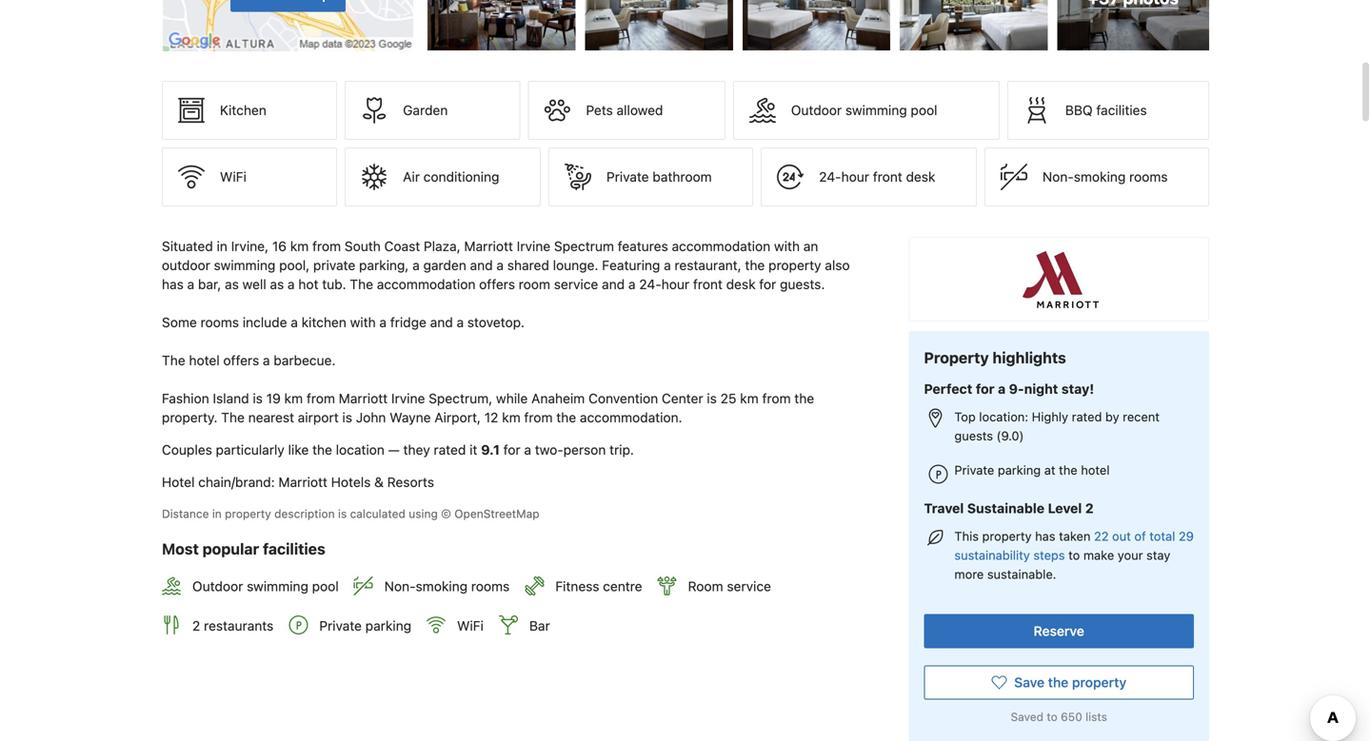Task type: describe. For each thing, give the bounding box(es) containing it.
—
[[388, 442, 400, 458]]

wifi inside button
[[220, 169, 247, 185]]

1 horizontal spatial accommodation
[[672, 239, 771, 254]]

allowed
[[617, 103, 663, 118]]

a left bar,
[[187, 277, 194, 292]]

is down hotels at bottom
[[338, 508, 347, 521]]

couples particularly like the location — they rated it 9.1 for a two-person trip.
[[162, 442, 634, 458]]

9.1
[[481, 442, 500, 458]]

bathroom
[[653, 169, 712, 185]]

1 horizontal spatial has
[[1035, 529, 1056, 544]]

kitchen button
[[162, 81, 337, 140]]

trip.
[[610, 442, 634, 458]]

bar,
[[198, 277, 221, 292]]

by
[[1106, 410, 1120, 424]]

include
[[243, 315, 287, 331]]

the inside dropdown button
[[1048, 675, 1069, 691]]

some
[[162, 315, 197, 331]]

situated in irvine, 16 km from south coast plaza, marriott irvine spectrum features accommodation with an outdoor swimming pool, private parking, a garden and a shared lounge. featuring a restaurant, the property also has a bar, as well as a hot tub. the accommodation offers room service and a 24-hour front desk for guests. some rooms include a kitchen with a fridge and a stovetop. the hotel offers a barbecue. fashion island is 19 km from marriott irvine spectrum, while anaheim convention center is 25 km from the property. the nearest airport is john wayne airport, 12 km from the accommodation.
[[162, 239, 854, 426]]

taken
[[1059, 529, 1091, 544]]

1 horizontal spatial service
[[727, 579, 771, 595]]

reserve button
[[924, 615, 1194, 649]]

from right 25
[[762, 391, 791, 407]]

the right at
[[1059, 463, 1078, 477]]

private bathroom button
[[548, 148, 753, 207]]

has inside situated in irvine, 16 km from south coast plaza, marriott irvine spectrum features accommodation with an outdoor swimming pool, private parking, a garden and a shared lounge. featuring a restaurant, the property also has a bar, as well as a hot tub. the accommodation offers room service and a 24-hour front desk for guests. some rooms include a kitchen with a fridge and a stovetop. the hotel offers a barbecue. fashion island is 19 km from marriott irvine spectrum, while anaheim convention center is 25 km from the property. the nearest airport is john wayne airport, 12 km from the accommodation.
[[162, 277, 184, 292]]

to inside to make your stay more sustainable.
[[1069, 548, 1080, 563]]

to make your stay more sustainable.
[[955, 548, 1171, 582]]

travel sustainable level  2
[[924, 501, 1094, 517]]

2 vertical spatial swimming
[[247, 579, 308, 595]]

centre
[[603, 579, 642, 595]]

the right 25
[[795, 391, 814, 407]]

non- inside non-smoking rooms button
[[1043, 169, 1074, 185]]

air
[[403, 169, 420, 185]]

garden button
[[345, 81, 520, 140]]

situated
[[162, 239, 213, 254]]

save the property
[[1014, 675, 1127, 691]]

more
[[955, 568, 984, 582]]

2 horizontal spatial marriott
[[464, 239, 513, 254]]

1 vertical spatial the
[[162, 353, 185, 369]]

fashion
[[162, 391, 209, 407]]

a down featuring
[[628, 277, 636, 292]]

1 vertical spatial accommodation
[[377, 277, 476, 292]]

24- inside situated in irvine, 16 km from south coast plaza, marriott irvine spectrum features accommodation with an outdoor swimming pool, private parking, a garden and a shared lounge. featuring a restaurant, the property also has a bar, as well as a hot tub. the accommodation offers room service and a 24-hour front desk for guests. some rooms include a kitchen with a fridge and a stovetop. the hotel offers a barbecue. fashion island is 19 km from marriott irvine spectrum, while anaheim convention center is 25 km from the property. the nearest airport is john wayne airport, 12 km from the accommodation.
[[639, 277, 662, 292]]

particularly
[[216, 442, 285, 458]]

front inside button
[[873, 169, 903, 185]]

a left 9-
[[998, 381, 1006, 397]]

features
[[618, 239, 668, 254]]

km down while
[[502, 410, 521, 426]]

0 vertical spatial offers
[[479, 277, 515, 292]]

property.
[[162, 410, 218, 426]]

while
[[496, 391, 528, 407]]

featuring
[[602, 258, 660, 273]]

©
[[441, 508, 451, 521]]

hour inside button
[[841, 169, 869, 185]]

desk inside button
[[906, 169, 936, 185]]

garden
[[423, 258, 466, 273]]

hour inside situated in irvine, 16 km from south coast plaza, marriott irvine spectrum features accommodation with an outdoor swimming pool, private parking, a garden and a shared lounge. featuring a restaurant, the property also has a bar, as well as a hot tub. the accommodation offers room service and a 24-hour front desk for guests. some rooms include a kitchen with a fridge and a stovetop. the hotel offers a barbecue. fashion island is 19 km from marriott irvine spectrum, while anaheim convention center is 25 km from the property. the nearest airport is john wayne airport, 12 km from the accommodation.
[[662, 277, 690, 292]]

out
[[1112, 529, 1131, 544]]

fitness
[[555, 579, 599, 595]]

island
[[213, 391, 249, 407]]

it
[[470, 442, 478, 458]]

top
[[955, 410, 976, 424]]

22 out of total 29 sustainability steps link
[[955, 529, 1194, 563]]

distance
[[162, 508, 209, 521]]

property inside situated in irvine, 16 km from south coast plaza, marriott irvine spectrum features accommodation with an outdoor swimming pool, private parking, a garden and a shared lounge. featuring a restaurant, the property also has a bar, as well as a hot tub. the accommodation offers room service and a 24-hour front desk for guests. some rooms include a kitchen with a fridge and a stovetop. the hotel offers a barbecue. fashion island is 19 km from marriott irvine spectrum, while anaheim convention center is 25 km from the property. the nearest airport is john wayne airport, 12 km from the accommodation.
[[769, 258, 821, 273]]

make
[[1084, 548, 1114, 563]]

the right the like
[[312, 442, 332, 458]]

pets allowed button
[[528, 81, 725, 140]]

1 horizontal spatial irvine
[[517, 239, 551, 254]]

0 horizontal spatial to
[[1047, 711, 1058, 724]]

pets allowed
[[586, 103, 663, 118]]

rooms inside situated in irvine, 16 km from south coast plaza, marriott irvine spectrum features accommodation with an outdoor swimming pool, private parking, a garden and a shared lounge. featuring a restaurant, the property also has a bar, as well as a hot tub. the accommodation offers room service and a 24-hour front desk for guests. some rooms include a kitchen with a fridge and a stovetop. the hotel offers a barbecue. fashion island is 19 km from marriott irvine spectrum, while anaheim convention center is 25 km from the property. the nearest airport is john wayne airport, 12 km from the accommodation.
[[201, 315, 239, 331]]

resorts
[[387, 475, 434, 491]]

in for situated
[[217, 239, 227, 254]]

highly
[[1032, 410, 1069, 424]]

parking for private parking at the hotel
[[998, 463, 1041, 477]]

facilities inside button
[[1097, 103, 1147, 118]]

stovetop.
[[467, 315, 525, 331]]

save the property button
[[924, 666, 1194, 700]]

parking,
[[359, 258, 409, 273]]

conditioning
[[424, 169, 499, 185]]

is left john
[[342, 410, 352, 426]]

1 vertical spatial pool
[[312, 579, 339, 595]]

top location: highly rated by recent guests (9.0)
[[955, 410, 1160, 443]]

irvine,
[[231, 239, 269, 254]]

from down anaheim
[[524, 410, 553, 426]]

the down anaheim
[[556, 410, 576, 426]]

1 vertical spatial offers
[[223, 353, 259, 369]]

they
[[403, 442, 430, 458]]

private bathroom
[[607, 169, 712, 185]]

property down chain/brand:
[[225, 508, 271, 521]]

0 horizontal spatial 2
[[192, 618, 200, 634]]

perfect
[[924, 381, 973, 397]]

most
[[162, 541, 199, 559]]

garden
[[403, 103, 448, 118]]

swimming inside button
[[846, 103, 907, 118]]

1 vertical spatial rated
[[434, 442, 466, 458]]

bbq facilities button
[[1007, 81, 1209, 140]]

john
[[356, 410, 386, 426]]

2 restaurants
[[192, 618, 274, 634]]

rooms inside button
[[1130, 169, 1168, 185]]

a left stovetop.
[[457, 315, 464, 331]]

swimming inside situated in irvine, 16 km from south coast plaza, marriott irvine spectrum features accommodation with an outdoor swimming pool, private parking, a garden and a shared lounge. featuring a restaurant, the property also has a bar, as well as a hot tub. the accommodation offers room service and a 24-hour front desk for guests. some rooms include a kitchen with a fridge and a stovetop. the hotel offers a barbecue. fashion island is 19 km from marriott irvine spectrum, while anaheim convention center is 25 km from the property. the nearest airport is john wayne airport, 12 km from the accommodation.
[[214, 258, 276, 273]]

nearest
[[248, 410, 294, 426]]

1 vertical spatial facilities
[[263, 541, 325, 559]]

shared
[[507, 258, 549, 273]]

highlights
[[993, 349, 1066, 367]]

well
[[242, 277, 266, 292]]

2 vertical spatial for
[[504, 442, 521, 458]]

0 horizontal spatial smoking
[[416, 579, 468, 595]]

level
[[1048, 501, 1082, 517]]

spectrum,
[[429, 391, 493, 407]]

24- inside button
[[819, 169, 841, 185]]

location
[[336, 442, 385, 458]]

16
[[272, 239, 287, 254]]

outdoor swimming pool inside button
[[791, 103, 938, 118]]

0 horizontal spatial and
[[430, 315, 453, 331]]

kitchen
[[220, 103, 267, 118]]

a right include
[[291, 315, 298, 331]]

of
[[1135, 529, 1146, 544]]

air conditioning
[[403, 169, 499, 185]]

1 horizontal spatial rooms
[[471, 579, 510, 595]]

1 vertical spatial for
[[976, 381, 995, 397]]

km right 19
[[284, 391, 303, 407]]

1 vertical spatial non-
[[384, 579, 416, 595]]

recent
[[1123, 410, 1160, 424]]

1 vertical spatial with
[[350, 315, 376, 331]]

0 vertical spatial and
[[470, 258, 493, 273]]

accommodation.
[[580, 410, 682, 426]]

a left two-
[[524, 442, 531, 458]]

0 vertical spatial 2
[[1085, 501, 1094, 517]]

a left hot
[[288, 277, 295, 292]]

also
[[825, 258, 850, 273]]

1 vertical spatial irvine
[[391, 391, 425, 407]]

1 horizontal spatial hotel
[[1081, 463, 1110, 477]]

in for distance
[[212, 508, 222, 521]]

for inside situated in irvine, 16 km from south coast plaza, marriott irvine spectrum features accommodation with an outdoor swimming pool, private parking, a garden and a shared lounge. featuring a restaurant, the property also has a bar, as well as a hot tub. the accommodation offers room service and a 24-hour front desk for guests. some rooms include a kitchen with a fridge and a stovetop. the hotel offers a barbecue. fashion island is 19 km from marriott irvine spectrum, while anaheim convention center is 25 km from the property. the nearest airport is john wayne airport, 12 km from the accommodation.
[[759, 277, 776, 292]]



Task type: vqa. For each thing, say whether or not it's contained in the screenshot.
parking related to Private parking
yes



Task type: locate. For each thing, give the bounding box(es) containing it.
property up sustainability
[[982, 529, 1032, 544]]

0 horizontal spatial non-smoking rooms
[[384, 579, 510, 595]]

1 horizontal spatial for
[[759, 277, 776, 292]]

description
[[274, 508, 335, 521]]

in inside situated in irvine, 16 km from south coast plaza, marriott irvine spectrum features accommodation with an outdoor swimming pool, private parking, a garden and a shared lounge. featuring a restaurant, the property also has a bar, as well as a hot tub. the accommodation offers room service and a 24-hour front desk for guests. some rooms include a kitchen with a fridge and a stovetop. the hotel offers a barbecue. fashion island is 19 km from marriott irvine spectrum, while anaheim convention center is 25 km from the property. the nearest airport is john wayne airport, 12 km from the accommodation.
[[217, 239, 227, 254]]

2 as from the left
[[270, 277, 284, 292]]

has down "outdoor"
[[162, 277, 184, 292]]

1 horizontal spatial smoking
[[1074, 169, 1126, 185]]

openstreetmap
[[455, 508, 540, 521]]

0 vertical spatial front
[[873, 169, 903, 185]]

service inside situated in irvine, 16 km from south coast plaza, marriott irvine spectrum features accommodation with an outdoor swimming pool, private parking, a garden and a shared lounge. featuring a restaurant, the property also has a bar, as well as a hot tub. the accommodation offers room service and a 24-hour front desk for guests. some rooms include a kitchen with a fridge and a stovetop. the hotel offers a barbecue. fashion island is 19 km from marriott irvine spectrum, while anaheim convention center is 25 km from the property. the nearest airport is john wayne airport, 12 km from the accommodation.
[[554, 277, 598, 292]]

as right bar,
[[225, 277, 239, 292]]

front down outdoor swimming pool button
[[873, 169, 903, 185]]

0 vertical spatial in
[[217, 239, 227, 254]]

to
[[1069, 548, 1080, 563], [1047, 711, 1058, 724]]

rated inside top location: highly rated by recent guests (9.0)
[[1072, 410, 1102, 424]]

room service
[[688, 579, 771, 595]]

marriott
[[464, 239, 513, 254], [339, 391, 388, 407], [279, 475, 328, 491]]

0 vertical spatial hotel
[[189, 353, 220, 369]]

as right well
[[270, 277, 284, 292]]

0 vertical spatial desk
[[906, 169, 936, 185]]

popular
[[202, 541, 259, 559]]

a down the features
[[664, 258, 671, 273]]

29
[[1179, 529, 1194, 544]]

0 horizontal spatial marriott
[[279, 475, 328, 491]]

and down featuring
[[602, 277, 625, 292]]

0 horizontal spatial service
[[554, 277, 598, 292]]

accommodation up restaurant,
[[672, 239, 771, 254]]

this property has taken
[[955, 529, 1094, 544]]

1 horizontal spatial non-smoking rooms
[[1043, 169, 1168, 185]]

0 vertical spatial the
[[350, 277, 373, 292]]

non- up private parking
[[384, 579, 416, 595]]

0 horizontal spatial front
[[693, 277, 723, 292]]

swimming down irvine,
[[214, 258, 276, 273]]

irvine up shared
[[517, 239, 551, 254]]

private parking
[[319, 618, 411, 634]]

2 vertical spatial marriott
[[279, 475, 328, 491]]

24- down featuring
[[639, 277, 662, 292]]

front down restaurant,
[[693, 277, 723, 292]]

2 horizontal spatial and
[[602, 277, 625, 292]]

bbq facilities
[[1066, 103, 1147, 118]]

bbq
[[1066, 103, 1093, 118]]

private for private parking at the hotel
[[955, 463, 995, 477]]

airport,
[[435, 410, 481, 426]]

km up pool,
[[290, 239, 309, 254]]

facilities down description
[[263, 541, 325, 559]]

1 as from the left
[[225, 277, 239, 292]]

barbecue.
[[274, 353, 336, 369]]

hour down restaurant,
[[662, 277, 690, 292]]

0 vertical spatial non-
[[1043, 169, 1074, 185]]

restaurants
[[204, 618, 274, 634]]

0 horizontal spatial non-
[[384, 579, 416, 595]]

1 vertical spatial smoking
[[416, 579, 468, 595]]

pool inside button
[[911, 103, 938, 118]]

from up airport
[[307, 391, 335, 407]]

non-smoking rooms down bbq facilities button
[[1043, 169, 1168, 185]]

marriott hotels & resorts image
[[1023, 252, 1099, 309]]

1 vertical spatial swimming
[[214, 258, 276, 273]]

km right 25
[[740, 391, 759, 407]]

front inside situated in irvine, 16 km from south coast plaza, marriott irvine spectrum features accommodation with an outdoor swimming pool, private parking, a garden and a shared lounge. featuring a restaurant, the property also has a bar, as well as a hot tub. the accommodation offers room service and a 24-hour front desk for guests. some rooms include a kitchen with a fridge and a stovetop. the hotel offers a barbecue. fashion island is 19 km from marriott irvine spectrum, while anaheim convention center is 25 km from the property. the nearest airport is john wayne airport, 12 km from the accommodation.
[[693, 277, 723, 292]]

for left guests.
[[759, 277, 776, 292]]

1 vertical spatial wifi
[[457, 618, 484, 634]]

0 vertical spatial outdoor swimming pool
[[791, 103, 938, 118]]

facilities
[[1097, 103, 1147, 118], [263, 541, 325, 559]]

swimming
[[846, 103, 907, 118], [214, 258, 276, 273], [247, 579, 308, 595]]

the
[[350, 277, 373, 292], [162, 353, 185, 369], [221, 410, 245, 426]]

with
[[774, 239, 800, 254], [350, 315, 376, 331]]

rooms down openstreetmap
[[471, 579, 510, 595]]

a left shared
[[497, 258, 504, 273]]

smoking down the ©
[[416, 579, 468, 595]]

2 vertical spatial the
[[221, 410, 245, 426]]

in right the distance on the left of page
[[212, 508, 222, 521]]

service
[[554, 277, 598, 292], [727, 579, 771, 595]]

hotel right at
[[1081, 463, 1110, 477]]

service right room at right bottom
[[727, 579, 771, 595]]

private parking at the hotel
[[955, 463, 1110, 477]]

wifi left bar
[[457, 618, 484, 634]]

stay
[[1147, 548, 1171, 563]]

0 vertical spatial facilities
[[1097, 103, 1147, 118]]

accommodation
[[672, 239, 771, 254], [377, 277, 476, 292]]

pool up private parking
[[312, 579, 339, 595]]

distance in property description is calculated using © openstreetmap
[[162, 508, 540, 521]]

hour down outdoor swimming pool button
[[841, 169, 869, 185]]

guests
[[955, 429, 993, 443]]

0 horizontal spatial desk
[[726, 277, 756, 292]]

the right the tub.
[[350, 277, 373, 292]]

0 vertical spatial irvine
[[517, 239, 551, 254]]

1 vertical spatial outdoor swimming pool
[[192, 579, 339, 595]]

at
[[1044, 463, 1056, 477]]

0 horizontal spatial private
[[319, 618, 362, 634]]

offers down shared
[[479, 277, 515, 292]]

is left 25
[[707, 391, 717, 407]]

plaza,
[[424, 239, 461, 254]]

1 horizontal spatial the
[[221, 410, 245, 426]]

the right save
[[1048, 675, 1069, 691]]

0 vertical spatial swimming
[[846, 103, 907, 118]]

0 horizontal spatial wifi
[[220, 169, 247, 185]]

1 horizontal spatial with
[[774, 239, 800, 254]]

0 horizontal spatial with
[[350, 315, 376, 331]]

non- down bbq
[[1043, 169, 1074, 185]]

parking for private parking
[[365, 618, 411, 634]]

2 vertical spatial and
[[430, 315, 453, 331]]

wifi
[[220, 169, 247, 185], [457, 618, 484, 634]]

irvine up wayne
[[391, 391, 425, 407]]

0 vertical spatial for
[[759, 277, 776, 292]]

lounge.
[[553, 258, 598, 273]]

hot
[[298, 277, 319, 292]]

this
[[955, 529, 979, 544]]

hotels
[[331, 475, 371, 491]]

restaurant,
[[675, 258, 742, 273]]

convention
[[589, 391, 658, 407]]

fridge
[[390, 315, 427, 331]]

swimming up 24-hour front desk
[[846, 103, 907, 118]]

the
[[745, 258, 765, 273], [795, 391, 814, 407], [556, 410, 576, 426], [312, 442, 332, 458], [1059, 463, 1078, 477], [1048, 675, 1069, 691]]

accommodation down garden
[[377, 277, 476, 292]]

reserve
[[1034, 624, 1085, 639]]

steps
[[1034, 548, 1065, 563]]

save
[[1014, 675, 1045, 691]]

to down taken
[[1069, 548, 1080, 563]]

pool
[[911, 103, 938, 118], [312, 579, 339, 595]]

1 horizontal spatial 24-
[[819, 169, 841, 185]]

smoking inside button
[[1074, 169, 1126, 185]]

property highlights
[[924, 349, 1066, 367]]

private inside 'button'
[[607, 169, 649, 185]]

and right fridge
[[430, 315, 453, 331]]

non-smoking rooms inside button
[[1043, 169, 1168, 185]]

1 horizontal spatial offers
[[479, 277, 515, 292]]

0 horizontal spatial outdoor
[[192, 579, 243, 595]]

0 horizontal spatial parking
[[365, 618, 411, 634]]

rooms down bar,
[[201, 315, 239, 331]]

coast
[[384, 239, 420, 254]]

hotel inside situated in irvine, 16 km from south coast plaza, marriott irvine spectrum features accommodation with an outdoor swimming pool, private parking, a garden and a shared lounge. featuring a restaurant, the property also has a bar, as well as a hot tub. the accommodation offers room service and a 24-hour front desk for guests. some rooms include a kitchen with a fridge and a stovetop. the hotel offers a barbecue. fashion island is 19 km from marriott irvine spectrum, while anaheim convention center is 25 km from the property. the nearest airport is john wayne airport, 12 km from the accommodation.
[[189, 353, 220, 369]]

0 horizontal spatial rooms
[[201, 315, 239, 331]]

offers up island
[[223, 353, 259, 369]]

0 horizontal spatial 24-
[[639, 277, 662, 292]]

marriott up description
[[279, 475, 328, 491]]

service down lounge.
[[554, 277, 598, 292]]

1 vertical spatial in
[[212, 508, 222, 521]]

non-
[[1043, 169, 1074, 185], [384, 579, 416, 595]]

1 vertical spatial outdoor
[[192, 579, 243, 595]]

0 vertical spatial hour
[[841, 169, 869, 185]]

1 horizontal spatial 2
[[1085, 501, 1094, 517]]

bar
[[529, 618, 550, 634]]

0 vertical spatial rooms
[[1130, 169, 1168, 185]]

hotel up fashion
[[189, 353, 220, 369]]

1 horizontal spatial wifi
[[457, 618, 484, 634]]

0 vertical spatial private
[[607, 169, 649, 185]]

location:
[[979, 410, 1029, 424]]

property up lists
[[1072, 675, 1127, 691]]

9-
[[1009, 381, 1024, 397]]

property up guests.
[[769, 258, 821, 273]]

a down include
[[263, 353, 270, 369]]

1 vertical spatial desk
[[726, 277, 756, 292]]

the right restaurant,
[[745, 258, 765, 273]]

1 vertical spatial non-smoking rooms
[[384, 579, 510, 595]]

2 vertical spatial rooms
[[471, 579, 510, 595]]

1 vertical spatial parking
[[365, 618, 411, 634]]

using
[[409, 508, 438, 521]]

outdoor inside button
[[791, 103, 842, 118]]

0 horizontal spatial hour
[[662, 277, 690, 292]]

a left fridge
[[379, 315, 387, 331]]

1 vertical spatial private
[[955, 463, 995, 477]]

1 vertical spatial has
[[1035, 529, 1056, 544]]

a down the coast on the top of the page
[[413, 258, 420, 273]]

rooms down bbq facilities button
[[1130, 169, 1168, 185]]

kitchen
[[302, 315, 347, 331]]

couples
[[162, 442, 212, 458]]

and
[[470, 258, 493, 273], [602, 277, 625, 292], [430, 315, 453, 331]]

22 out of total 29 sustainability steps
[[955, 529, 1194, 563]]

and right garden
[[470, 258, 493, 273]]

2
[[1085, 501, 1094, 517], [192, 618, 200, 634]]

property
[[769, 258, 821, 273], [225, 508, 271, 521], [982, 529, 1032, 544], [1072, 675, 1127, 691]]

outdoor down popular
[[192, 579, 243, 595]]

non-smoking rooms down the ©
[[384, 579, 510, 595]]

0 vertical spatial accommodation
[[672, 239, 771, 254]]

(9.0)
[[997, 429, 1024, 443]]

0 vertical spatial outdoor
[[791, 103, 842, 118]]

outdoor swimming pool down most popular facilities
[[192, 579, 339, 595]]

1 horizontal spatial front
[[873, 169, 903, 185]]

2 left restaurants
[[192, 618, 200, 634]]

1 horizontal spatial as
[[270, 277, 284, 292]]

sustainable
[[967, 501, 1045, 517]]

tub.
[[322, 277, 346, 292]]

airport
[[298, 410, 339, 426]]

1 horizontal spatial and
[[470, 258, 493, 273]]

is left 19
[[253, 391, 263, 407]]

0 horizontal spatial outdoor swimming pool
[[192, 579, 339, 595]]

a
[[413, 258, 420, 273], [497, 258, 504, 273], [664, 258, 671, 273], [187, 277, 194, 292], [288, 277, 295, 292], [628, 277, 636, 292], [291, 315, 298, 331], [379, 315, 387, 331], [457, 315, 464, 331], [263, 353, 270, 369], [998, 381, 1006, 397], [524, 442, 531, 458]]

marriott up john
[[339, 391, 388, 407]]

0 vertical spatial 24-
[[819, 169, 841, 185]]

private for private bathroom
[[607, 169, 649, 185]]

1 horizontal spatial outdoor
[[791, 103, 842, 118]]

0 vertical spatial with
[[774, 239, 800, 254]]

outdoor
[[162, 258, 210, 273]]

for
[[759, 277, 776, 292], [976, 381, 995, 397], [504, 442, 521, 458]]

24-
[[819, 169, 841, 185], [639, 277, 662, 292]]

2 horizontal spatial rooms
[[1130, 169, 1168, 185]]

desk inside situated in irvine, 16 km from south coast plaza, marriott irvine spectrum features accommodation with an outdoor swimming pool, private parking, a garden and a shared lounge. featuring a restaurant, the property also has a bar, as well as a hot tub. the accommodation offers room service and a 24-hour front desk for guests. some rooms include a kitchen with a fridge and a stovetop. the hotel offers a barbecue. fashion island is 19 km from marriott irvine spectrum, while anaheim convention center is 25 km from the property. the nearest airport is john wayne airport, 12 km from the accommodation.
[[726, 277, 756, 292]]

facilities right bbq
[[1097, 103, 1147, 118]]

0 horizontal spatial offers
[[223, 353, 259, 369]]

smoking down bbq facilities button
[[1074, 169, 1126, 185]]

&
[[374, 475, 384, 491]]

to left 650
[[1047, 711, 1058, 724]]

25
[[721, 391, 737, 407]]

front
[[873, 169, 903, 185], [693, 277, 723, 292]]

1 vertical spatial marriott
[[339, 391, 388, 407]]

property inside dropdown button
[[1072, 675, 1127, 691]]

2 horizontal spatial for
[[976, 381, 995, 397]]

pets
[[586, 103, 613, 118]]

outdoor up the 24-hour front desk button
[[791, 103, 842, 118]]

like
[[288, 442, 309, 458]]

rated left 'by'
[[1072, 410, 1102, 424]]

0 horizontal spatial accommodation
[[377, 277, 476, 292]]

0 horizontal spatial the
[[162, 353, 185, 369]]

outdoor swimming pool up the 24-hour front desk button
[[791, 103, 938, 118]]

pool,
[[279, 258, 310, 273]]

1 vertical spatial rooms
[[201, 315, 239, 331]]

sustainable.
[[987, 568, 1057, 582]]

desk down restaurant,
[[726, 277, 756, 292]]

1 horizontal spatial outdoor swimming pool
[[791, 103, 938, 118]]

0 horizontal spatial pool
[[312, 579, 339, 595]]

1 horizontal spatial non-
[[1043, 169, 1074, 185]]

saved to 650 lists
[[1011, 711, 1107, 724]]

2 right level
[[1085, 501, 1094, 517]]

the down island
[[221, 410, 245, 426]]

0 vertical spatial wifi
[[220, 169, 247, 185]]

from up private
[[312, 239, 341, 254]]

0 vertical spatial rated
[[1072, 410, 1102, 424]]

has up steps
[[1035, 529, 1056, 544]]

0 vertical spatial smoking
[[1074, 169, 1126, 185]]

is
[[253, 391, 263, 407], [707, 391, 717, 407], [342, 410, 352, 426], [338, 508, 347, 521]]

private for private parking
[[319, 618, 362, 634]]

hour
[[841, 169, 869, 185], [662, 277, 690, 292]]

in left irvine,
[[217, 239, 227, 254]]

wifi down "kitchen"
[[220, 169, 247, 185]]

with right kitchen
[[350, 315, 376, 331]]

sustainability
[[955, 548, 1030, 563]]

rated left it
[[434, 442, 466, 458]]

pool up 24-hour front desk
[[911, 103, 938, 118]]

for left 9-
[[976, 381, 995, 397]]

1 horizontal spatial desk
[[906, 169, 936, 185]]

1 horizontal spatial private
[[607, 169, 649, 185]]

24- down outdoor swimming pool button
[[819, 169, 841, 185]]

property
[[924, 349, 989, 367]]

1 vertical spatial hour
[[662, 277, 690, 292]]

0 horizontal spatial irvine
[[391, 391, 425, 407]]

1 vertical spatial to
[[1047, 711, 1058, 724]]

hotel
[[189, 353, 220, 369], [1081, 463, 1110, 477]]

two-
[[535, 442, 564, 458]]

for right the 9.1
[[504, 442, 521, 458]]

desk down outdoor swimming pool button
[[906, 169, 936, 185]]

the down some
[[162, 353, 185, 369]]

guests.
[[780, 277, 825, 292]]

swimming down most popular facilities
[[247, 579, 308, 595]]

marriott up shared
[[464, 239, 513, 254]]

1 horizontal spatial to
[[1069, 548, 1080, 563]]

1 horizontal spatial hour
[[841, 169, 869, 185]]

0 horizontal spatial for
[[504, 442, 521, 458]]

has
[[162, 277, 184, 292], [1035, 529, 1056, 544]]

spectrum
[[554, 239, 614, 254]]

0 vertical spatial non-smoking rooms
[[1043, 169, 1168, 185]]

2 horizontal spatial the
[[350, 277, 373, 292]]

1 vertical spatial and
[[602, 277, 625, 292]]

with left an
[[774, 239, 800, 254]]



